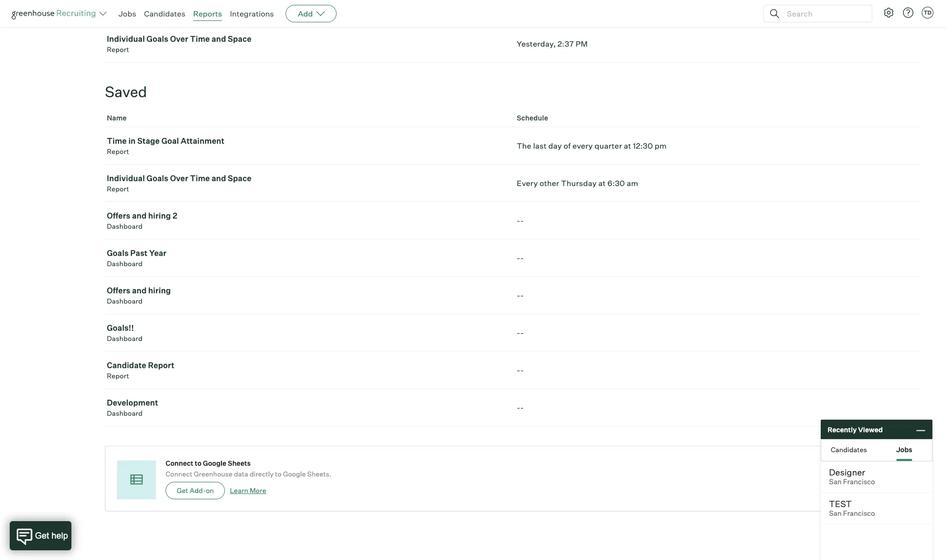Task type: describe. For each thing, give the bounding box(es) containing it.
past
[[130, 248, 148, 258]]

and inside offers and hiring dashboard
[[132, 286, 147, 296]]

1 horizontal spatial candidates
[[832, 446, 868, 454]]

viewed
[[859, 426, 884, 434]]

report left candidates link
[[107, 8, 129, 16]]

-- for offers and hiring 2
[[517, 216, 524, 226]]

recently viewed
[[828, 426, 884, 434]]

integrations
[[230, 9, 274, 18]]

test san francisco
[[830, 499, 876, 518]]

and down reports
[[212, 34, 226, 44]]

Search text field
[[785, 7, 864, 21]]

pm
[[655, 141, 667, 151]]

sheets
[[228, 459, 251, 468]]

jobs inside tab list
[[897, 446, 913, 454]]

test
[[830, 499, 853, 509]]

name
[[107, 114, 127, 122]]

time in stage goal attainment report
[[107, 136, 225, 156]]

san for test
[[830, 509, 842, 518]]

directly
[[250, 470, 274, 478]]

1 vertical spatial google
[[283, 470, 306, 478]]

report right candidate
[[148, 361, 175, 371]]

report down candidate
[[107, 372, 129, 380]]

report down jobs link
[[107, 45, 129, 54]]

development dashboard
[[107, 398, 158, 418]]

san for designer
[[830, 478, 842, 487]]

hiring for offers and hiring
[[148, 286, 171, 296]]

reports link
[[193, 9, 222, 18]]

td button
[[923, 7, 934, 18]]

report up offers and hiring 2 dashboard
[[107, 185, 129, 193]]

francisco for test
[[844, 509, 876, 518]]

designer san francisco
[[830, 467, 876, 487]]

0 horizontal spatial to
[[195, 459, 202, 468]]

quarter
[[595, 141, 623, 151]]

day
[[549, 141, 562, 151]]

offers for offers and hiring 2
[[107, 211, 130, 221]]

of
[[564, 141, 571, 151]]

td
[[925, 9, 932, 16]]

more
[[250, 487, 266, 495]]

1 vertical spatial at
[[599, 178, 606, 188]]

add-
[[190, 487, 206, 495]]

time for yesterday,
[[190, 34, 210, 44]]

saved
[[105, 83, 147, 101]]

sheets.
[[307, 470, 332, 478]]

goal
[[162, 136, 179, 146]]

recently
[[828, 426, 858, 434]]

greenhouse
[[194, 470, 233, 478]]

dashboard inside goals past year dashboard
[[107, 260, 143, 268]]

francisco for designer
[[844, 478, 876, 487]]

2
[[173, 211, 177, 221]]

6:30
[[608, 178, 626, 188]]

on
[[206, 487, 214, 495]]

and inside offers and hiring 2 dashboard
[[132, 211, 147, 221]]

1 connect from the top
[[166, 459, 193, 468]]

-- for goals past year
[[517, 253, 524, 263]]

add button
[[286, 5, 337, 22]]

goals for every
[[147, 174, 169, 183]]

over for every other thursday at 6:30 am
[[170, 174, 189, 183]]

configure image
[[884, 7, 895, 18]]

report inside time in stage goal attainment report
[[107, 147, 129, 156]]

jobs link
[[119, 9, 136, 18]]

-- for development
[[517, 403, 524, 413]]

thursday
[[562, 178, 597, 188]]

schedule
[[517, 114, 549, 122]]

-- for goals!!
[[517, 328, 524, 338]]

0 horizontal spatial candidates
[[144, 9, 186, 18]]

learn
[[230, 487, 248, 495]]

in
[[129, 136, 136, 146]]

dashboard inside the development dashboard
[[107, 409, 143, 418]]

learn more link
[[230, 487, 266, 495]]

and down attainment
[[212, 174, 226, 183]]

get add-on link
[[166, 482, 225, 500]]

other
[[540, 178, 560, 188]]



Task type: locate. For each thing, give the bounding box(es) containing it.
google
[[203, 459, 227, 468], [283, 470, 306, 478]]

dashboard
[[107, 222, 143, 231], [107, 260, 143, 268], [107, 297, 143, 305], [107, 335, 143, 343], [107, 409, 143, 418]]

integrations link
[[230, 9, 274, 18]]

1 vertical spatial san
[[830, 509, 842, 518]]

0 vertical spatial offers
[[107, 211, 130, 221]]

candidate
[[107, 361, 146, 371]]

1 vertical spatial hiring
[[148, 286, 171, 296]]

yesterday,
[[517, 39, 556, 49]]

-- for offers and hiring
[[517, 291, 524, 301]]

0 vertical spatial individual
[[107, 34, 145, 44]]

time down "reports" link
[[190, 34, 210, 44]]

san
[[830, 478, 842, 487], [830, 509, 842, 518]]

1 horizontal spatial to
[[275, 470, 282, 478]]

1 horizontal spatial jobs
[[897, 446, 913, 454]]

data
[[234, 470, 248, 478]]

offers inside offers and hiring 2 dashboard
[[107, 211, 130, 221]]

offers and hiring dashboard
[[107, 286, 171, 305]]

3 dashboard from the top
[[107, 297, 143, 305]]

at left 6:30
[[599, 178, 606, 188]]

time
[[190, 34, 210, 44], [107, 136, 127, 146], [190, 174, 210, 183]]

4 -- from the top
[[517, 328, 524, 338]]

goals
[[147, 34, 169, 44], [147, 174, 169, 183], [107, 248, 129, 258]]

francisco up the test san francisco at the right bottom
[[844, 478, 876, 487]]

goals down time in stage goal attainment report
[[147, 174, 169, 183]]

2 over from the top
[[170, 174, 189, 183]]

and left 2
[[132, 211, 147, 221]]

connect
[[166, 459, 193, 468], [166, 470, 192, 478]]

tab list containing candidates
[[822, 440, 933, 461]]

to right directly
[[275, 470, 282, 478]]

3 -- from the top
[[517, 291, 524, 301]]

-- for candidate report
[[517, 366, 524, 375]]

learn more
[[230, 487, 266, 495]]

francisco inside designer san francisco
[[844, 478, 876, 487]]

candidates right jobs link
[[144, 9, 186, 18]]

reports
[[193, 9, 222, 18]]

0 vertical spatial space
[[228, 34, 252, 44]]

--
[[517, 216, 524, 226], [517, 253, 524, 263], [517, 291, 524, 301], [517, 328, 524, 338], [517, 366, 524, 375], [517, 403, 524, 413]]

-
[[517, 216, 521, 226], [521, 216, 524, 226], [517, 253, 521, 263], [521, 253, 524, 263], [517, 291, 521, 301], [521, 291, 524, 301], [517, 328, 521, 338], [521, 328, 524, 338], [517, 366, 521, 375], [521, 366, 524, 375], [517, 403, 521, 413], [521, 403, 524, 413]]

hiring for offers and hiring 2
[[148, 211, 171, 221]]

1 vertical spatial individual
[[107, 174, 145, 183]]

francisco down designer san francisco
[[844, 509, 876, 518]]

san inside the test san francisco
[[830, 509, 842, 518]]

individual goals over time and space report down candidates link
[[107, 34, 252, 54]]

1 space from the top
[[228, 34, 252, 44]]

1 san from the top
[[830, 478, 842, 487]]

2 vertical spatial time
[[190, 174, 210, 183]]

0 vertical spatial connect
[[166, 459, 193, 468]]

2 individual from the top
[[107, 174, 145, 183]]

dashboard up past on the left top of page
[[107, 222, 143, 231]]

google up greenhouse at bottom left
[[203, 459, 227, 468]]

francisco inside the test san francisco
[[844, 509, 876, 518]]

dashboard down goals!!
[[107, 335, 143, 343]]

1 vertical spatial candidates
[[832, 446, 868, 454]]

1 francisco from the top
[[844, 478, 876, 487]]

dashboard up goals!!
[[107, 297, 143, 305]]

designer
[[830, 467, 866, 478]]

offers inside offers and hiring dashboard
[[107, 286, 130, 296]]

1 offers from the top
[[107, 211, 130, 221]]

1 vertical spatial space
[[228, 174, 252, 183]]

dashboard inside offers and hiring 2 dashboard
[[107, 222, 143, 231]]

12:30
[[634, 141, 654, 151]]

and down goals past year dashboard at the left
[[132, 286, 147, 296]]

connect to google sheets connect greenhouse data directly to google sheets.
[[166, 459, 332, 478]]

over down candidates link
[[170, 34, 189, 44]]

0 vertical spatial candidates
[[144, 9, 186, 18]]

at left 12:30
[[624, 141, 632, 151]]

every other thursday at 6:30 am
[[517, 178, 639, 188]]

francisco
[[844, 478, 876, 487], [844, 509, 876, 518]]

candidates down 'recently viewed'
[[832, 446, 868, 454]]

hiring inside offers and hiring 2 dashboard
[[148, 211, 171, 221]]

google left "sheets."
[[283, 470, 306, 478]]

0 horizontal spatial google
[[203, 459, 227, 468]]

icon google connector image
[[128, 472, 145, 489]]

individual down 'in'
[[107, 174, 145, 183]]

0 horizontal spatial at
[[599, 178, 606, 188]]

get
[[177, 487, 188, 495]]

5 -- from the top
[[517, 366, 524, 375]]

1 vertical spatial connect
[[166, 470, 192, 478]]

hiring down year
[[148, 286, 171, 296]]

dashboard down past on the left top of page
[[107, 260, 143, 268]]

space for yesterday, 2:37 pm
[[228, 34, 252, 44]]

2 -- from the top
[[517, 253, 524, 263]]

individual goals over time and space report
[[107, 34, 252, 54], [107, 174, 252, 193]]

2 space from the top
[[228, 174, 252, 183]]

2 san from the top
[[830, 509, 842, 518]]

candidates
[[144, 9, 186, 18], [832, 446, 868, 454]]

goals down candidates link
[[147, 34, 169, 44]]

goals inside goals past year dashboard
[[107, 248, 129, 258]]

time down attainment
[[190, 174, 210, 183]]

4 dashboard from the top
[[107, 335, 143, 343]]

1 horizontal spatial google
[[283, 470, 306, 478]]

1 vertical spatial offers
[[107, 286, 130, 296]]

2 dashboard from the top
[[107, 260, 143, 268]]

san down designer san francisco
[[830, 509, 842, 518]]

goals for yesterday,
[[147, 34, 169, 44]]

report
[[107, 8, 129, 16], [107, 45, 129, 54], [107, 147, 129, 156], [107, 185, 129, 193], [148, 361, 175, 371], [107, 372, 129, 380]]

0 vertical spatial to
[[195, 459, 202, 468]]

the
[[517, 141, 532, 151]]

last
[[534, 141, 547, 151]]

1 vertical spatial time
[[107, 136, 127, 146]]

and
[[212, 34, 226, 44], [212, 174, 226, 183], [132, 211, 147, 221], [132, 286, 147, 296]]

tab list
[[822, 440, 933, 461]]

1 -- from the top
[[517, 216, 524, 226]]

2 francisco from the top
[[844, 509, 876, 518]]

1 dashboard from the top
[[107, 222, 143, 231]]

hiring left 2
[[148, 211, 171, 221]]

attainment
[[181, 136, 225, 146]]

candidates link
[[144, 9, 186, 18]]

1 vertical spatial goals
[[147, 174, 169, 183]]

td button
[[921, 5, 936, 20]]

dashboard inside offers and hiring dashboard
[[107, 297, 143, 305]]

individual goals over time and space report for yesterday,
[[107, 34, 252, 54]]

individual
[[107, 34, 145, 44], [107, 174, 145, 183]]

goals left past on the left top of page
[[107, 248, 129, 258]]

1 vertical spatial to
[[275, 470, 282, 478]]

dashboard down development
[[107, 409, 143, 418]]

individual goals over time and space report for every
[[107, 174, 252, 193]]

individual for every
[[107, 174, 145, 183]]

1 horizontal spatial at
[[624, 141, 632, 151]]

individual for yesterday,
[[107, 34, 145, 44]]

at
[[624, 141, 632, 151], [599, 178, 606, 188]]

over down time in stage goal attainment report
[[170, 174, 189, 183]]

0 vertical spatial google
[[203, 459, 227, 468]]

individual goals over time and space report up 2
[[107, 174, 252, 193]]

1 vertical spatial over
[[170, 174, 189, 183]]

space for every other thursday at 6:30 am
[[228, 174, 252, 183]]

offers down goals past year dashboard at the left
[[107, 286, 130, 296]]

development
[[107, 398, 158, 408]]

2 hiring from the top
[[148, 286, 171, 296]]

offers for offers and hiring
[[107, 286, 130, 296]]

2 offers from the top
[[107, 286, 130, 296]]

san up test
[[830, 478, 842, 487]]

0 vertical spatial francisco
[[844, 478, 876, 487]]

2 connect from the top
[[166, 470, 192, 478]]

0 vertical spatial jobs
[[119, 9, 136, 18]]

0 vertical spatial san
[[830, 478, 842, 487]]

san inside designer san francisco
[[830, 478, 842, 487]]

1 hiring from the top
[[148, 211, 171, 221]]

over for yesterday, 2:37 pm
[[170, 34, 189, 44]]

goals!!
[[107, 323, 134, 333]]

0 vertical spatial hiring
[[148, 211, 171, 221]]

yesterday, 2:37 pm
[[517, 39, 588, 49]]

offers and hiring 2 dashboard
[[107, 211, 177, 231]]

stage
[[137, 136, 160, 146]]

0 vertical spatial individual goals over time and space report
[[107, 34, 252, 54]]

0 horizontal spatial jobs
[[119, 9, 136, 18]]

to up greenhouse at bottom left
[[195, 459, 202, 468]]

to
[[195, 459, 202, 468], [275, 470, 282, 478]]

every
[[517, 178, 538, 188]]

hiring inside offers and hiring dashboard
[[148, 286, 171, 296]]

candidate report report
[[107, 361, 175, 380]]

time left 'in'
[[107, 136, 127, 146]]

2:37
[[558, 39, 574, 49]]

pm
[[576, 39, 588, 49]]

am
[[627, 178, 639, 188]]

1 individual goals over time and space report from the top
[[107, 34, 252, 54]]

the last day of every quarter at 12:30 pm
[[517, 141, 667, 151]]

space
[[228, 34, 252, 44], [228, 174, 252, 183]]

offers
[[107, 211, 130, 221], [107, 286, 130, 296]]

hiring
[[148, 211, 171, 221], [148, 286, 171, 296]]

0 vertical spatial time
[[190, 34, 210, 44]]

1 individual from the top
[[107, 34, 145, 44]]

5 dashboard from the top
[[107, 409, 143, 418]]

goals past year dashboard
[[107, 248, 167, 268]]

0 vertical spatial goals
[[147, 34, 169, 44]]

2 individual goals over time and space report from the top
[[107, 174, 252, 193]]

time inside time in stage goal attainment report
[[107, 136, 127, 146]]

goals!! dashboard
[[107, 323, 143, 343]]

offers up past on the left top of page
[[107, 211, 130, 221]]

0 vertical spatial over
[[170, 34, 189, 44]]

1 vertical spatial individual goals over time and space report
[[107, 174, 252, 193]]

1 over from the top
[[170, 34, 189, 44]]

get add-on
[[177, 487, 214, 495]]

1 vertical spatial francisco
[[844, 509, 876, 518]]

every
[[573, 141, 593, 151]]

time for every
[[190, 174, 210, 183]]

year
[[149, 248, 167, 258]]

greenhouse recruiting image
[[12, 8, 99, 19]]

2 vertical spatial goals
[[107, 248, 129, 258]]

individual down jobs link
[[107, 34, 145, 44]]

0 vertical spatial at
[[624, 141, 632, 151]]

over
[[170, 34, 189, 44], [170, 174, 189, 183]]

report down 'in'
[[107, 147, 129, 156]]

1 vertical spatial jobs
[[897, 446, 913, 454]]

add
[[298, 9, 313, 18]]

6 -- from the top
[[517, 403, 524, 413]]

jobs
[[119, 9, 136, 18], [897, 446, 913, 454]]



Task type: vqa. For each thing, say whether or not it's contained in the screenshot.
2nd the job
no



